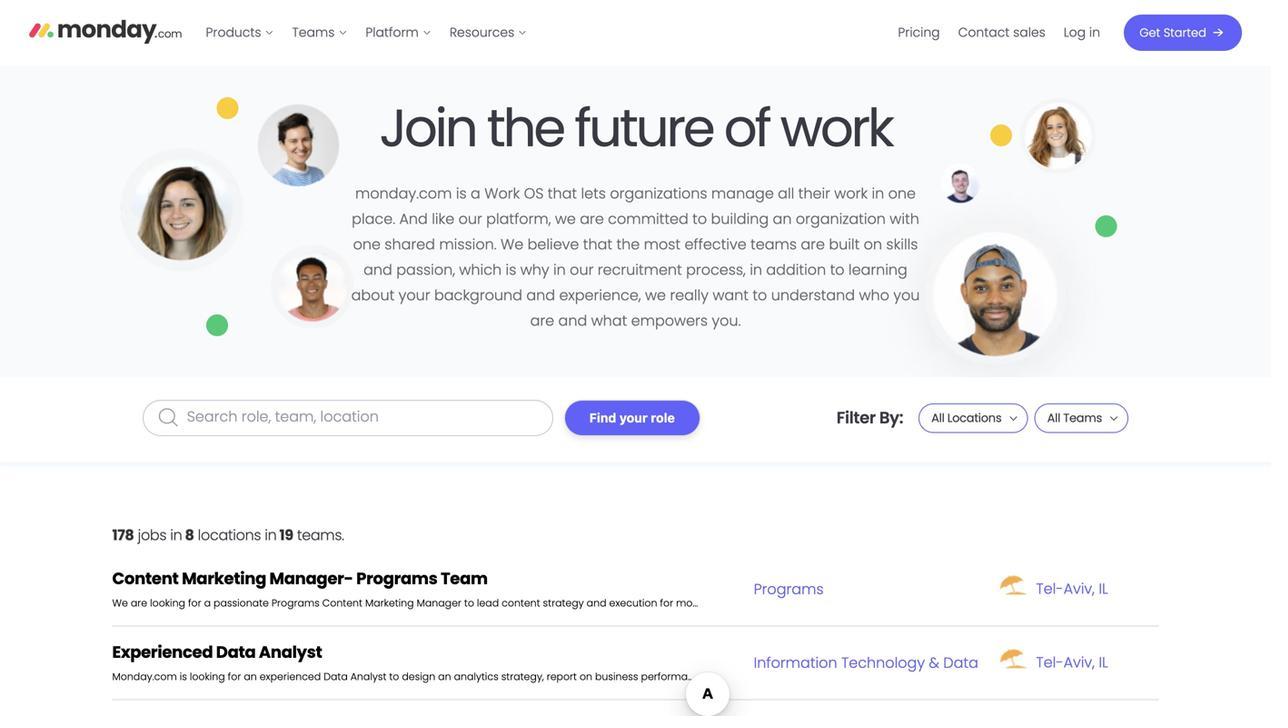 Task type: describe. For each thing, give the bounding box(es) containing it.
are inside content marketing manager- programs team we are looking for a passionate programs content marketing manager to lead content strategy and execution for monday.com's programs team. reporting to
[[131, 596, 147, 610]]

log in link
[[1055, 18, 1110, 47]]

all locations button
[[919, 302, 1029, 535]]

provide
[[734, 670, 772, 684]]

all
[[778, 183, 795, 204]]

programs up the manager
[[357, 567, 438, 590]]

0 horizontal spatial is
[[456, 183, 467, 204]]

for inside experienced data analyst monday.com is looking for an experienced data analyst to design an analytics strategy, report on business performance, and provide business insights a
[[228, 670, 241, 684]]

are up 'addition'
[[801, 234, 825, 255]]

of
[[724, 91, 769, 165]]

join the future of work
[[380, 91, 892, 165]]

platform
[[366, 24, 419, 41]]

filter by: group
[[837, 302, 1129, 535]]

believe
[[528, 234, 579, 255]]

manager-
[[270, 567, 353, 590]]

about
[[351, 285, 395, 305]]

information technology & data
[[754, 653, 979, 673]]

1 vertical spatial marketing
[[365, 596, 414, 610]]

1 horizontal spatial an
[[438, 670, 451, 684]]

who
[[860, 285, 890, 305]]

teams inside popup button
[[1064, 410, 1103, 426]]

all teams
[[1048, 410, 1103, 426]]

1 horizontal spatial our
[[570, 260, 594, 280]]

in left 19
[[265, 525, 277, 545]]

why
[[521, 260, 550, 280]]

8
[[185, 525, 194, 545]]

organizations
[[610, 183, 708, 204]]

0 horizontal spatial that
[[548, 183, 577, 204]]

manager
[[417, 596, 462, 610]]

log in
[[1064, 24, 1101, 41]]

1 horizontal spatial analyst
[[351, 670, 387, 684]]

monday.com is a work os that lets organizations manage all their work in one place. and like our platform, we are committed to building an organization with one shared mission. we believe that the most effective teams are built on skills and passion, which is why in our recruitment process, in addition to learning about your background and experience, we really want to understand who you are and what empowers you.
[[351, 183, 920, 331]]

experienced data analyst monday.com is looking for an experienced data analyst to design an analytics strategy, report on business performance, and provide business insights a
[[112, 641, 867, 684]]

and down why
[[527, 285, 556, 305]]

to right "want"
[[753, 285, 768, 305]]

looking inside content marketing manager- programs team we are looking for a passionate programs content marketing manager to lead content strategy and execution for monday.com's programs team. reporting to
[[150, 596, 185, 610]]

an inside the monday.com is a work os that lets organizations manage all their work in one place. and like our platform, we are committed to building an organization with one shared mission. we believe that the most effective teams are built on skills and passion, which is why in our recruitment process, in addition to learning about your background and experience, we really want to understand who you are and what empowers you.
[[773, 209, 792, 229]]

execution
[[610, 596, 658, 610]]

team
[[441, 567, 488, 590]]

lets
[[581, 183, 606, 204]]

place.
[[352, 209, 396, 229]]

0 vertical spatial work
[[781, 91, 892, 165]]

0 vertical spatial content
[[112, 567, 179, 590]]

future
[[575, 91, 713, 165]]

in right why
[[554, 260, 566, 280]]

178 jobs in 8 locations in 19 teams.
[[112, 525, 344, 545]]

programs down manager-
[[272, 596, 320, 610]]

1 vertical spatial content
[[323, 596, 363, 610]]

monday.com's
[[676, 596, 750, 610]]

insights
[[820, 670, 858, 684]]

aviv, for experienced data analyst
[[1064, 652, 1095, 673]]

are down lets
[[580, 209, 604, 229]]

a inside the monday.com is a work os that lets organizations manage all their work in one place. and like our platform, we are committed to building an organization with one shared mission. we believe that the most effective teams are built on skills and passion, which is why in our recruitment process, in addition to learning about your background and experience, we really want to understand who you are and what empowers you.
[[471, 183, 481, 204]]

with
[[890, 209, 920, 229]]

1 vertical spatial is
[[506, 260, 517, 280]]

experienced
[[260, 670, 321, 684]]

role
[[651, 410, 675, 425]]

2 business from the left
[[774, 670, 817, 684]]

on inside the monday.com is a work os that lets organizations manage all their work in one place. and like our platform, we are committed to building an organization with one shared mission. we believe that the most effective teams are built on skills and passion, which is why in our recruitment process, in addition to learning about your background and experience, we really want to understand who you are and what empowers you.
[[864, 234, 883, 255]]

team.
[[804, 596, 832, 610]]

1 vertical spatial that
[[583, 234, 613, 255]]

resources link
[[441, 18, 537, 47]]

tel- for experienced data analyst
[[1037, 652, 1064, 673]]

locations
[[948, 410, 1002, 426]]

1 vertical spatial one
[[353, 234, 381, 255]]

want
[[713, 285, 749, 305]]

information
[[754, 653, 838, 673]]

to down built
[[831, 260, 845, 280]]

content marketing manager- programs team we are looking for a passionate programs content marketing manager to lead content strategy and execution for monday.com's programs team. reporting to
[[112, 567, 895, 610]]

a inside experienced data analyst monday.com is looking for an experienced data analyst to design an analytics strategy, report on business performance, and provide business insights a
[[861, 670, 867, 684]]

and inside content marketing manager- programs team we are looking for a passionate programs content marketing manager to lead content strategy and execution for monday.com's programs team. reporting to
[[587, 596, 607, 610]]

contact sales
[[959, 24, 1046, 41]]

tel-aviv, il for content marketing manager- programs team
[[1037, 579, 1109, 599]]

aviv, for content marketing manager- programs team
[[1064, 579, 1095, 599]]

os
[[524, 183, 544, 204]]

building
[[711, 209, 769, 229]]

join
[[380, 91, 476, 165]]

process,
[[686, 260, 746, 280]]

analytics
[[454, 670, 499, 684]]

jobs
[[138, 525, 167, 545]]

committed
[[608, 209, 689, 229]]

find your role button
[[564, 400, 701, 436]]

19
[[280, 525, 293, 545]]

teams link
[[283, 18, 357, 47]]

what
[[591, 310, 628, 331]]

background
[[435, 285, 523, 305]]

monday.com is
[[112, 670, 187, 684]]

to right reporting
[[885, 596, 895, 610]]

and up about
[[364, 260, 393, 280]]

teams inside list
[[292, 24, 335, 41]]

pricing
[[899, 24, 941, 41]]

reporting
[[835, 596, 883, 610]]

lead
[[477, 596, 499, 610]]

started
[[1164, 25, 1207, 41]]

looking inside experienced data analyst monday.com is looking for an experienced data analyst to design an analytics strategy, report on business performance, and provide business insights a
[[190, 670, 225, 684]]

experienced
[[112, 641, 213, 664]]

Search role, team, location search field
[[143, 400, 553, 436]]

you.
[[712, 310, 741, 331]]

in inside list
[[1090, 24, 1101, 41]]

like
[[432, 209, 455, 229]]

performance,
[[641, 670, 709, 684]]

experience,
[[560, 285, 641, 305]]



Task type: locate. For each thing, give the bounding box(es) containing it.
monday.com logo image
[[29, 12, 182, 50]]

178
[[112, 525, 134, 545]]

products link
[[197, 18, 283, 47]]

il for experienced data analyst
[[1099, 652, 1109, 673]]

by:
[[880, 406, 904, 430]]

most
[[644, 234, 681, 255]]

0 vertical spatial a
[[471, 183, 481, 204]]

business right 'provide'
[[774, 670, 817, 684]]

passion,
[[397, 260, 455, 280]]

0 vertical spatial that
[[548, 183, 577, 204]]

platform,
[[487, 209, 551, 229]]

filter
[[837, 406, 876, 430]]

content down manager-
[[323, 596, 363, 610]]

1 vertical spatial we
[[112, 596, 128, 610]]

contact sales button
[[950, 18, 1055, 47]]

we
[[501, 234, 524, 255], [112, 596, 128, 610]]

on right report
[[580, 670, 593, 684]]

for left experienced
[[228, 670, 241, 684]]

our
[[459, 209, 483, 229], [570, 260, 594, 280]]

2 aviv, from the top
[[1064, 652, 1095, 673]]

organization
[[796, 209, 886, 229]]

0 horizontal spatial looking
[[150, 596, 185, 610]]

technology
[[842, 653, 926, 673]]

aviv,
[[1064, 579, 1095, 599], [1064, 652, 1095, 673]]

platform link
[[357, 18, 441, 47]]

all left locations
[[932, 410, 945, 426]]

business right report
[[595, 670, 639, 684]]

and inside experienced data analyst monday.com is looking for an experienced data analyst to design an analytics strategy, report on business performance, and provide business insights a
[[711, 670, 731, 684]]

data down passionate
[[216, 641, 256, 664]]

1 horizontal spatial data
[[324, 670, 348, 684]]

1 horizontal spatial that
[[583, 234, 613, 255]]

are down why
[[531, 310, 555, 331]]

1 horizontal spatial we
[[501, 234, 524, 255]]

your inside button
[[620, 410, 648, 425]]

2 all from the left
[[1048, 410, 1061, 426]]

pricing link
[[889, 18, 950, 47]]

all locations
[[932, 410, 1002, 426]]

to up effective
[[693, 209, 707, 229]]

work inside the monday.com is a work os that lets organizations manage all their work in one place. and like our platform, we are committed to building an organization with one shared mission. we believe that the most effective teams are built on skills and passion, which is why in our recruitment process, in addition to learning about your background and experience, we really want to understand who you are and what empowers you.
[[835, 183, 868, 204]]

1 all from the left
[[932, 410, 945, 426]]

0 horizontal spatial marketing
[[182, 567, 266, 590]]

skills
[[887, 234, 919, 255]]

one
[[889, 183, 916, 204], [353, 234, 381, 255]]

2 horizontal spatial an
[[773, 209, 792, 229]]

is left why
[[506, 260, 517, 280]]

your left role
[[620, 410, 648, 425]]

0 vertical spatial on
[[864, 234, 883, 255]]

our up experience,
[[570, 260, 594, 280]]

and
[[400, 209, 428, 229]]

1 horizontal spatial the
[[617, 234, 640, 255]]

teams
[[751, 234, 797, 255]]

analyst
[[259, 641, 322, 664], [351, 670, 387, 684]]

the up os
[[487, 91, 564, 165]]

0 horizontal spatial our
[[459, 209, 483, 229]]

sales
[[1014, 24, 1046, 41]]

a left work
[[471, 183, 481, 204]]

all teams button
[[1035, 302, 1129, 535]]

0 vertical spatial your
[[399, 285, 431, 305]]

filter by:
[[837, 406, 904, 430]]

1 horizontal spatial looking
[[190, 670, 225, 684]]

1 vertical spatial analyst
[[351, 670, 387, 684]]

get started button
[[1125, 15, 1243, 51]]

2 horizontal spatial for
[[660, 596, 674, 610]]

0 vertical spatial teams
[[292, 24, 335, 41]]

1 horizontal spatial teams
[[1064, 410, 1103, 426]]

programs
[[357, 567, 438, 590], [754, 579, 824, 600], [272, 596, 320, 610], [753, 596, 801, 610]]

data right the &
[[944, 653, 979, 673]]

tel- for content marketing manager- programs team
[[1037, 579, 1064, 599]]

and
[[364, 260, 393, 280], [527, 285, 556, 305], [559, 310, 588, 331], [587, 596, 607, 610], [711, 670, 731, 684]]

1 business from the left
[[595, 670, 639, 684]]

list containing pricing
[[889, 0, 1110, 65]]

1 vertical spatial tel-aviv, il
[[1037, 652, 1109, 673]]

1 horizontal spatial is
[[506, 260, 517, 280]]

get
[[1140, 25, 1161, 41]]

to left design
[[389, 670, 399, 684]]

monday.com
[[355, 183, 452, 204]]

teams.
[[297, 525, 344, 545]]

2 il from the top
[[1099, 652, 1109, 673]]

all inside popup button
[[1048, 410, 1061, 426]]

1 horizontal spatial content
[[323, 596, 363, 610]]

0 vertical spatial is
[[456, 183, 467, 204]]

an right design
[[438, 670, 451, 684]]

0 vertical spatial looking
[[150, 596, 185, 610]]

1 vertical spatial your
[[620, 410, 648, 425]]

one down place.
[[353, 234, 381, 255]]

marketing up passionate
[[182, 567, 266, 590]]

1 vertical spatial looking
[[190, 670, 225, 684]]

1 horizontal spatial a
[[471, 183, 481, 204]]

0 horizontal spatial on
[[580, 670, 593, 684]]

contact
[[959, 24, 1010, 41]]

on inside experienced data analyst monday.com is looking for an experienced data analyst to design an analytics strategy, report on business performance, and provide business insights a
[[580, 670, 593, 684]]

0 vertical spatial tel-
[[1037, 579, 1064, 599]]

and right strategy
[[587, 596, 607, 610]]

for right execution
[[660, 596, 674, 610]]

products
[[206, 24, 261, 41]]

0 horizontal spatial business
[[595, 670, 639, 684]]

recruitment
[[598, 260, 682, 280]]

find
[[590, 410, 617, 425]]

work
[[485, 183, 520, 204]]

1 horizontal spatial business
[[774, 670, 817, 684]]

we up believe
[[555, 209, 576, 229]]

looking down experienced
[[190, 670, 225, 684]]

your inside the monday.com is a work os that lets organizations manage all their work in one place. and like our platform, we are committed to building an organization with one shared mission. we believe that the most effective teams are built on skills and passion, which is why in our recruitment process, in addition to learning about your background and experience, we really want to understand who you are and what empowers you.
[[399, 285, 431, 305]]

is left work
[[456, 183, 467, 204]]

work up organization
[[835, 183, 868, 204]]

0 horizontal spatial content
[[112, 567, 179, 590]]

0 vertical spatial analyst
[[259, 641, 322, 664]]

really
[[670, 285, 709, 305]]

learning
[[849, 260, 908, 280]]

1 vertical spatial teams
[[1064, 410, 1103, 426]]

we up empowers
[[645, 285, 666, 305]]

0 horizontal spatial data
[[216, 641, 256, 664]]

we
[[555, 209, 576, 229], [645, 285, 666, 305]]

on
[[864, 234, 883, 255], [580, 670, 593, 684]]

work up their
[[781, 91, 892, 165]]

tel-aviv, il for experienced data analyst
[[1037, 652, 1109, 673]]

one up with
[[889, 183, 916, 204]]

0 horizontal spatial all
[[932, 410, 945, 426]]

1 horizontal spatial on
[[864, 234, 883, 255]]

1 vertical spatial tel-
[[1037, 652, 1064, 673]]

0 horizontal spatial teams
[[292, 24, 335, 41]]

a inside content marketing manager- programs team we are looking for a passionate programs content marketing manager to lead content strategy and execution for monday.com's programs team. reporting to
[[204, 596, 211, 610]]

0 horizontal spatial we
[[112, 596, 128, 610]]

we up experienced
[[112, 596, 128, 610]]

2 horizontal spatial data
[[944, 653, 979, 673]]

strategy
[[543, 596, 584, 610]]

list containing products
[[197, 0, 537, 65]]

manage
[[712, 183, 774, 204]]

marketing
[[182, 567, 266, 590], [365, 596, 414, 610]]

an down all
[[773, 209, 792, 229]]

understand
[[772, 285, 856, 305]]

are
[[580, 209, 604, 229], [801, 234, 825, 255], [531, 310, 555, 331], [131, 596, 147, 610]]

mission.
[[439, 234, 497, 255]]

that right believe
[[583, 234, 613, 255]]

1 vertical spatial il
[[1099, 652, 1109, 673]]

0 horizontal spatial an
[[244, 670, 257, 684]]

0 vertical spatial tel-aviv, il
[[1037, 579, 1109, 599]]

an
[[773, 209, 792, 229], [244, 670, 257, 684], [438, 670, 451, 684]]

log
[[1064, 24, 1086, 41]]

il for content marketing manager- programs team
[[1099, 579, 1109, 599]]

a left passionate
[[204, 596, 211, 610]]

0 vertical spatial we
[[555, 209, 576, 229]]

our up mission.
[[459, 209, 483, 229]]

all inside popup button
[[932, 410, 945, 426]]

0 vertical spatial the
[[487, 91, 564, 165]]

marketing left the manager
[[365, 596, 414, 610]]

1 horizontal spatial we
[[645, 285, 666, 305]]

are up experienced
[[131, 596, 147, 610]]

to inside experienced data analyst monday.com is looking for an experienced data analyst to design an analytics strategy, report on business performance, and provide business insights a
[[389, 670, 399, 684]]

1 vertical spatial we
[[645, 285, 666, 305]]

0 vertical spatial one
[[889, 183, 916, 204]]

0 vertical spatial marketing
[[182, 567, 266, 590]]

on up learning
[[864, 234, 883, 255]]

2 vertical spatial a
[[861, 670, 867, 684]]

0 horizontal spatial one
[[353, 234, 381, 255]]

in down 'teams'
[[750, 260, 763, 280]]

0 horizontal spatial a
[[204, 596, 211, 610]]

your down passion,
[[399, 285, 431, 305]]

1 horizontal spatial marketing
[[365, 596, 414, 610]]

analyst up experienced
[[259, 641, 322, 664]]

0 vertical spatial our
[[459, 209, 483, 229]]

work
[[781, 91, 892, 165], [835, 183, 868, 204]]

data right experienced
[[324, 670, 348, 684]]

1 vertical spatial on
[[580, 670, 593, 684]]

the inside the monday.com is a work os that lets organizations manage all their work in one place. and like our platform, we are committed to building an organization with one shared mission. we believe that the most effective teams are built on skills and passion, which is why in our recruitment process, in addition to learning about your background and experience, we really want to understand who you are and what empowers you.
[[617, 234, 640, 255]]

1 vertical spatial work
[[835, 183, 868, 204]]

0 vertical spatial il
[[1099, 579, 1109, 599]]

report
[[547, 670, 577, 684]]

1 tel- from the top
[[1037, 579, 1064, 599]]

1 vertical spatial our
[[570, 260, 594, 280]]

you
[[894, 285, 920, 305]]

effective
[[685, 234, 747, 255]]

and left 'provide'
[[711, 670, 731, 684]]

the up "recruitment" at the top of the page
[[617, 234, 640, 255]]

we inside content marketing manager- programs team we are looking for a passionate programs content marketing manager to lead content strategy and execution for monday.com's programs team. reporting to
[[112, 596, 128, 610]]

0 horizontal spatial we
[[555, 209, 576, 229]]

all right locations
[[1048, 410, 1061, 426]]

that right os
[[548, 183, 577, 204]]

and left what
[[559, 310, 588, 331]]

0 horizontal spatial for
[[188, 596, 201, 610]]

1 vertical spatial aviv,
[[1064, 652, 1095, 673]]

0 horizontal spatial list
[[197, 0, 537, 65]]

we down platform,
[[501, 234, 524, 255]]

0 horizontal spatial analyst
[[259, 641, 322, 664]]

their
[[799, 183, 831, 204]]

0 vertical spatial aviv,
[[1064, 579, 1095, 599]]

analyst left design
[[351, 670, 387, 684]]

shared
[[385, 234, 435, 255]]

1 horizontal spatial for
[[228, 670, 241, 684]]

2 tel-aviv, il from the top
[[1037, 652, 1109, 673]]

1 horizontal spatial all
[[1048, 410, 1061, 426]]

that
[[548, 183, 577, 204], [583, 234, 613, 255]]

main element
[[197, 0, 1243, 65]]

in up organization
[[872, 183, 885, 204]]

1 horizontal spatial your
[[620, 410, 648, 425]]

content down jobs
[[112, 567, 179, 590]]

1 vertical spatial a
[[204, 596, 211, 610]]

in left 8 on the bottom left of page
[[170, 525, 182, 545]]

the
[[487, 91, 564, 165], [617, 234, 640, 255]]

all for all locations
[[932, 410, 945, 426]]

empowers
[[632, 310, 708, 331]]

which
[[459, 260, 502, 280]]

all
[[932, 410, 945, 426], [1048, 410, 1061, 426]]

1 vertical spatial the
[[617, 234, 640, 255]]

2 list from the left
[[889, 0, 1110, 65]]

for
[[188, 596, 201, 610], [660, 596, 674, 610], [228, 670, 241, 684]]

a
[[471, 183, 481, 204], [204, 596, 211, 610], [861, 670, 867, 684]]

find your role
[[590, 410, 675, 425]]

built
[[829, 234, 860, 255]]

content
[[502, 596, 541, 610]]

locations
[[198, 525, 261, 545]]

get started
[[1140, 25, 1207, 41]]

resources
[[450, 24, 515, 41]]

an left experienced
[[244, 670, 257, 684]]

0 horizontal spatial your
[[399, 285, 431, 305]]

programs left reporting
[[754, 579, 824, 600]]

1 horizontal spatial list
[[889, 0, 1110, 65]]

in right log
[[1090, 24, 1101, 41]]

addition
[[767, 260, 827, 280]]

1 tel-aviv, il from the top
[[1037, 579, 1109, 599]]

list
[[197, 0, 537, 65], [889, 0, 1110, 65]]

2 tel- from the top
[[1037, 652, 1064, 673]]

we inside the monday.com is a work os that lets organizations manage all their work in one place. and like our platform, we are committed to building an organization with one shared mission. we believe that the most effective teams are built on skills and passion, which is why in our recruitment process, in addition to learning about your background and experience, we really want to understand who you are and what empowers you.
[[501, 234, 524, 255]]

0 horizontal spatial the
[[487, 91, 564, 165]]

all for all teams
[[1048, 410, 1061, 426]]

1 horizontal spatial one
[[889, 183, 916, 204]]

1 il from the top
[[1099, 579, 1109, 599]]

content
[[112, 567, 179, 590], [323, 596, 363, 610]]

a right insights
[[861, 670, 867, 684]]

looking up experienced
[[150, 596, 185, 610]]

1 list from the left
[[197, 0, 537, 65]]

to left lead
[[464, 596, 474, 610]]

0 vertical spatial we
[[501, 234, 524, 255]]

teams
[[292, 24, 335, 41], [1064, 410, 1103, 426]]

strategy,
[[502, 670, 544, 684]]

tel-
[[1037, 579, 1064, 599], [1037, 652, 1064, 673]]

1 aviv, from the top
[[1064, 579, 1095, 599]]

2 horizontal spatial a
[[861, 670, 867, 684]]

&
[[929, 653, 940, 673]]

tel-aviv, il
[[1037, 579, 1109, 599], [1037, 652, 1109, 673]]

for left passionate
[[188, 596, 201, 610]]

programs left team.
[[753, 596, 801, 610]]



Task type: vqa. For each thing, say whether or not it's contained in the screenshot.
left See how
no



